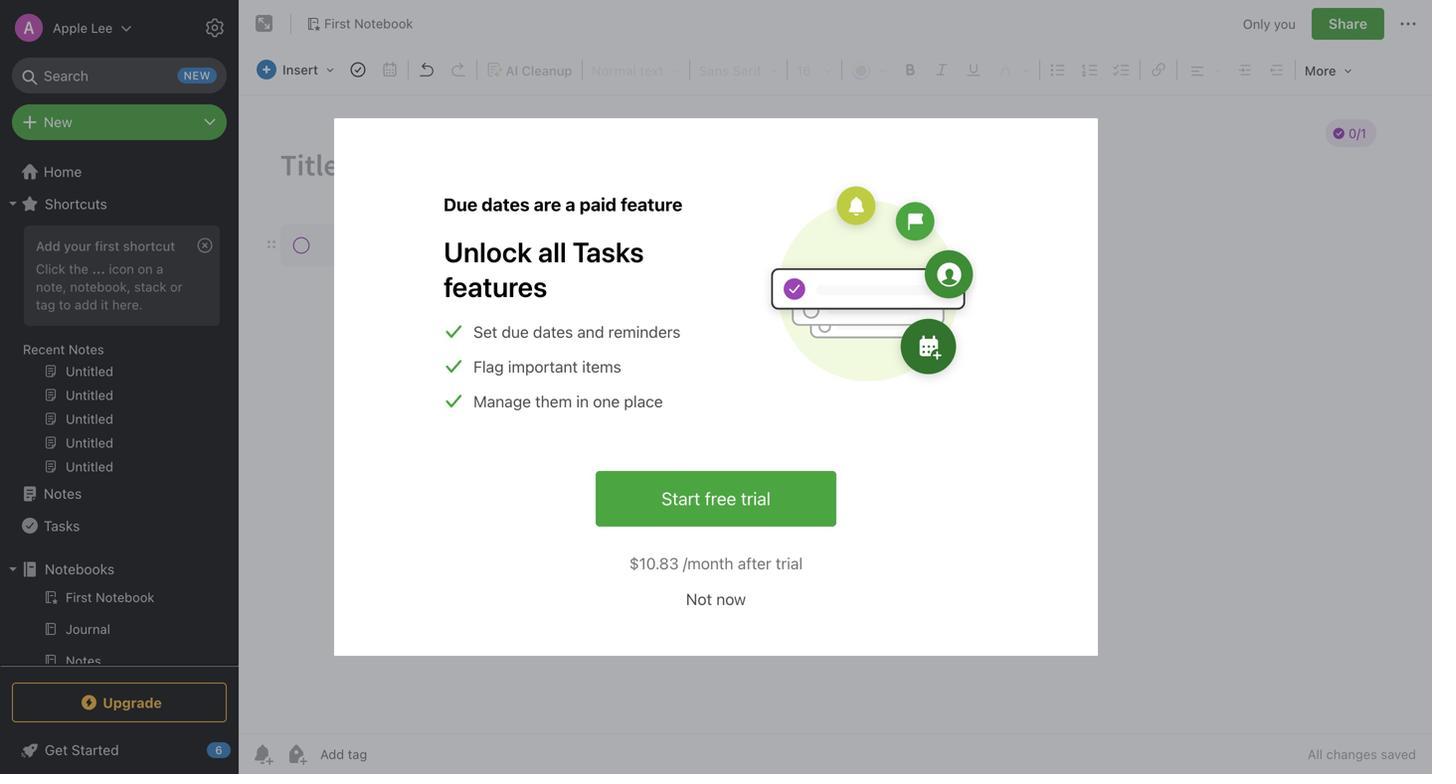 Task type: locate. For each thing, give the bounding box(es) containing it.
them
[[535, 392, 572, 411]]

None search field
[[26, 58, 213, 94]]

0 horizontal spatial trial
[[741, 488, 771, 510]]

shortcuts button
[[0, 188, 230, 220]]

recent notes
[[23, 342, 104, 357]]

place
[[624, 392, 663, 411]]

font family image
[[692, 56, 785, 84]]

only
[[1243, 16, 1271, 31]]

all
[[1308, 748, 1323, 762]]

expand note image
[[253, 12, 277, 36]]

a
[[565, 194, 576, 215], [156, 262, 163, 276]]

0 vertical spatial group
[[0, 220, 230, 486]]

alignment image
[[1180, 56, 1229, 84]]

0 horizontal spatial tasks
[[44, 518, 80, 534]]

add a reminder image
[[251, 743, 275, 767]]

unlock
[[444, 236, 532, 269]]

first
[[95, 239, 120, 254]]

notebooks
[[45, 562, 114, 578]]

tree
[[0, 156, 239, 775]]

more image
[[1298, 56, 1359, 84]]

dates left are on the top
[[482, 194, 530, 215]]

notebook,
[[70, 279, 131, 294]]

due dates are a paid feature
[[444, 194, 683, 215]]

you
[[1274, 16, 1296, 31]]

new
[[44, 114, 72, 130]]

1 horizontal spatial dates
[[533, 323, 573, 342]]

a right are on the top
[[565, 194, 576, 215]]

and
[[577, 323, 604, 342]]

a right on
[[156, 262, 163, 276]]

group
[[0, 220, 230, 486], [0, 586, 230, 713]]

share
[[1329, 15, 1368, 32]]

task image
[[344, 56, 372, 84]]

to
[[59, 297, 71, 312]]

trial right free
[[741, 488, 771, 510]]

it
[[101, 297, 109, 312]]

not now link
[[686, 588, 746, 612]]

trial
[[741, 488, 771, 510], [776, 555, 803, 573]]

add
[[36, 239, 60, 254]]

1 vertical spatial trial
[[776, 555, 803, 573]]

1 group from the top
[[0, 220, 230, 486]]

0 vertical spatial a
[[565, 194, 576, 215]]

note window element
[[239, 0, 1432, 775]]

undo image
[[413, 56, 441, 84]]

tasks inside unlock all tasks features
[[573, 236, 644, 269]]

1 horizontal spatial a
[[565, 194, 576, 215]]

not
[[686, 590, 712, 609]]

tree containing home
[[0, 156, 239, 775]]

0 vertical spatial notes
[[68, 342, 104, 357]]

1 vertical spatial group
[[0, 586, 230, 713]]

flag important items
[[473, 358, 621, 376]]

manage them in one place
[[473, 392, 663, 411]]

due
[[502, 323, 529, 342]]

1 horizontal spatial tasks
[[573, 236, 644, 269]]

dates up the flag important items on the top
[[533, 323, 573, 342]]

tasks down paid at the left of the page
[[573, 236, 644, 269]]

1 vertical spatial tasks
[[44, 518, 80, 534]]

tasks up notebooks
[[44, 518, 80, 534]]

0 horizontal spatial dates
[[482, 194, 530, 215]]

paid
[[580, 194, 617, 215]]

notes right recent
[[68, 342, 104, 357]]

set
[[473, 323, 498, 342]]

0 horizontal spatial a
[[156, 262, 163, 276]]

notes
[[68, 342, 104, 357], [44, 486, 82, 502]]

saved
[[1381, 748, 1416, 762]]

0 vertical spatial dates
[[482, 194, 530, 215]]

Note Editor text field
[[239, 95, 1432, 734]]

share button
[[1312, 8, 1385, 40]]

tasks
[[573, 236, 644, 269], [44, 518, 80, 534]]

0 vertical spatial tasks
[[573, 236, 644, 269]]

1 vertical spatial dates
[[533, 323, 573, 342]]

the
[[69, 262, 88, 276]]

upgrade
[[103, 695, 162, 711]]

dates
[[482, 194, 530, 215], [533, 323, 573, 342]]

1 vertical spatial notes
[[44, 486, 82, 502]]

1 vertical spatial a
[[156, 262, 163, 276]]

home
[[44, 164, 82, 180]]

set due dates and reminders
[[473, 323, 681, 342]]

only you
[[1243, 16, 1296, 31]]

0 vertical spatial trial
[[741, 488, 771, 510]]

/month
[[683, 555, 734, 573]]

your
[[64, 239, 91, 254]]

due
[[444, 194, 478, 215]]

stack
[[134, 279, 167, 294]]

notes up tasks button
[[44, 486, 82, 502]]

important
[[508, 358, 578, 376]]

feature
[[621, 194, 683, 215]]

in
[[576, 392, 589, 411]]

trial right after on the bottom right of page
[[776, 555, 803, 573]]

manage
[[473, 392, 531, 411]]



Task type: vqa. For each thing, say whether or not it's contained in the screenshot.
5th 'tab' from left
no



Task type: describe. For each thing, give the bounding box(es) containing it.
unlock all tasks features
[[444, 236, 644, 303]]

note,
[[36, 279, 66, 294]]

heading level image
[[585, 56, 687, 84]]

or
[[170, 279, 183, 294]]

flag
[[473, 358, 504, 376]]

notebook
[[354, 16, 413, 31]]

new button
[[12, 104, 227, 140]]

trial inside button
[[741, 488, 771, 510]]

2 group from the top
[[0, 586, 230, 713]]

items
[[582, 358, 621, 376]]

reminders
[[608, 323, 681, 342]]

shortcut
[[123, 239, 175, 254]]

notes inside group
[[68, 342, 104, 357]]

click the ...
[[36, 262, 105, 276]]

recent
[[23, 342, 65, 357]]

tasks button
[[0, 510, 230, 542]]

shortcuts
[[45, 196, 107, 212]]

click
[[36, 262, 65, 276]]

$10.83
[[630, 555, 679, 573]]

on
[[138, 262, 153, 276]]

notebooks link
[[0, 554, 230, 586]]

upgrade button
[[12, 683, 227, 723]]

here.
[[112, 297, 143, 312]]

add tag image
[[284, 743, 308, 767]]

all changes saved
[[1308, 748, 1416, 762]]

group containing add your first shortcut
[[0, 220, 230, 486]]

start
[[662, 488, 700, 510]]

after
[[738, 555, 772, 573]]

...
[[92, 262, 105, 276]]

$10.83 /month after trial
[[630, 555, 803, 573]]

first notebook button
[[299, 10, 420, 38]]

home link
[[0, 156, 239, 188]]

icon
[[109, 262, 134, 276]]

font size image
[[790, 56, 839, 84]]

start free trial
[[662, 488, 771, 510]]

free
[[705, 488, 737, 510]]

Search text field
[[26, 58, 213, 94]]

a inside icon on a note, notebook, stack or tag to add it here.
[[156, 262, 163, 276]]

first notebook
[[324, 16, 413, 31]]

now
[[716, 590, 746, 609]]

highlight image
[[990, 56, 1037, 84]]

not now
[[686, 590, 746, 609]]

one
[[593, 392, 620, 411]]

font color image
[[844, 56, 894, 84]]

changes
[[1326, 748, 1378, 762]]

are
[[534, 194, 561, 215]]

icon on a note, notebook, stack or tag to add it here.
[[36, 262, 183, 312]]

1 horizontal spatial trial
[[776, 555, 803, 573]]

notes link
[[0, 478, 230, 510]]

features
[[444, 271, 547, 303]]

add your first shortcut
[[36, 239, 175, 254]]

add
[[75, 297, 97, 312]]

tasks inside button
[[44, 518, 80, 534]]

tag
[[36, 297, 55, 312]]

first
[[324, 16, 351, 31]]

all
[[538, 236, 567, 269]]

expand notebooks image
[[5, 562, 21, 578]]

start free trial button
[[596, 471, 836, 527]]

notes inside notes link
[[44, 486, 82, 502]]

settings image
[[203, 16, 227, 40]]

insert image
[[252, 56, 341, 84]]



